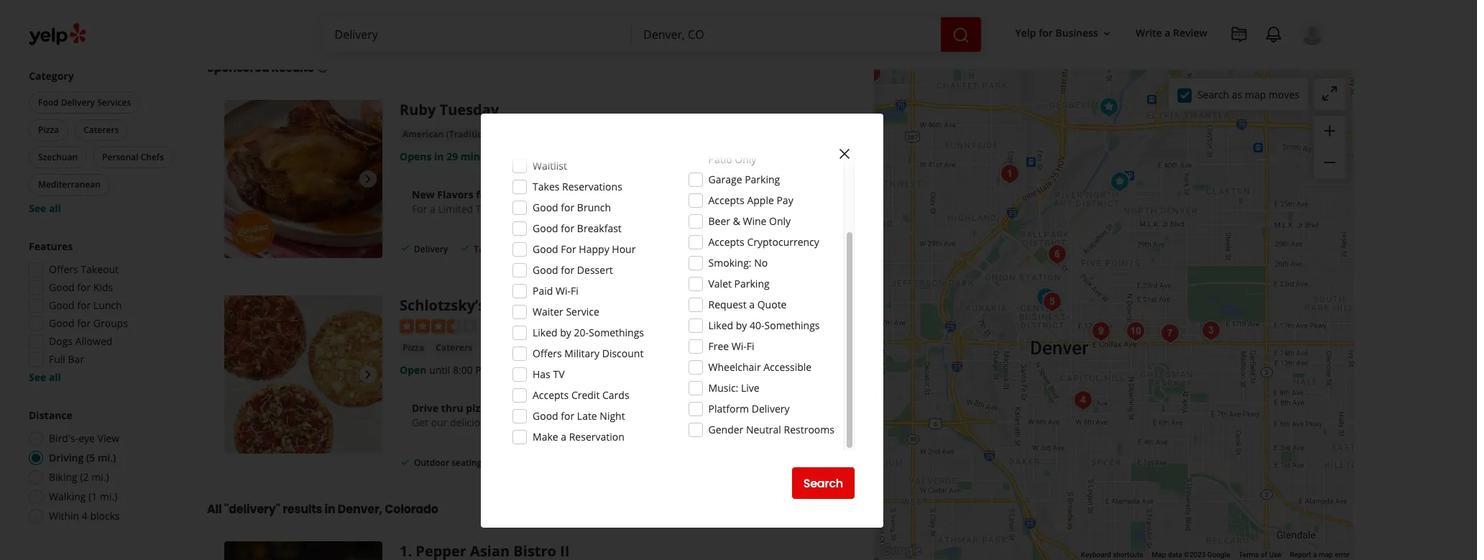 Task type: locate. For each thing, give the bounding box(es) containing it.
lucky noodles image
[[1122, 317, 1151, 346]]

parking
[[745, 173, 781, 186], [735, 277, 770, 291]]

close image
[[836, 145, 854, 162]]

good up dogs
[[49, 316, 75, 330]]

16 checkmark v2 image
[[460, 243, 471, 254], [520, 243, 531, 254], [400, 457, 411, 468]]

read
[[505, 202, 529, 216], [653, 416, 677, 429]]

see down mediterranean "button"
[[29, 201, 46, 215]]

0 vertical spatial fi
[[571, 284, 579, 298]]

delivery right food
[[61, 96, 95, 109]]

see all for category
[[29, 201, 61, 215]]

2 horizontal spatial in
[[587, 416, 596, 429]]

1 horizontal spatial by
[[736, 319, 748, 332]]

slideshow element for ruby tuesday
[[224, 100, 383, 258]]

a inside new flavors for fall! for a limited time read more
[[430, 202, 436, 216]]

by for 40-
[[736, 319, 748, 332]]

by left 20-
[[560, 326, 572, 339]]

accepts down garage
[[709, 193, 745, 207]]

more down takes
[[532, 202, 558, 216]]

1 vertical spatial map
[[1320, 551, 1334, 559]]

1 see all button from the top
[[29, 201, 61, 215]]

2 smoking: from the top
[[709, 256, 752, 270]]

next image
[[360, 170, 377, 187], [360, 366, 377, 383]]

search image
[[953, 26, 970, 44]]

0 vertical spatial see
[[29, 201, 46, 215]]

2 vertical spatial in
[[325, 502, 336, 518]]

accepts down has tv
[[533, 388, 569, 402]]

offers takeout
[[49, 263, 119, 276]]

user actions element
[[1004, 18, 1346, 106]]

0 vertical spatial offers
[[49, 263, 78, 276]]

1 slideshow element from the top
[[224, 100, 383, 258]]

1 vertical spatial outdoor
[[755, 138, 795, 152]]

2 horizontal spatial open
[[688, 13, 715, 27]]

pizza hut image
[[1095, 93, 1124, 122]]

results
[[272, 59, 314, 76]]

parking up apple at the right
[[745, 173, 781, 186]]

16 checkmark v2 image for outdoor seating
[[400, 457, 411, 468]]

0 horizontal spatial outdoor
[[49, 30, 89, 44]]

2 see all from the top
[[29, 370, 61, 384]]

1 next image from the top
[[360, 170, 377, 187]]

pepper asian bistro image
[[1197, 316, 1226, 345]]

option group
[[24, 409, 178, 528]]

moves
[[1269, 87, 1300, 101]]

delivery inside button
[[61, 96, 95, 109]]

delivery right 16 checkmark v2 image
[[414, 243, 448, 255]]

1 see from the top
[[29, 201, 46, 215]]

liked by 20-somethings
[[533, 326, 644, 339]]

wi- right paid
[[556, 284, 571, 298]]

late
[[577, 409, 597, 423]]

accepts for accepts apple pay
[[709, 193, 745, 207]]

1 vertical spatial wi-
[[732, 339, 747, 353]]

pm right 8:00
[[476, 363, 491, 377]]

open left 9:00
[[478, 13, 505, 27]]

3:00
[[318, 13, 338, 27]]

until left 11:00
[[717, 13, 738, 27]]

1 vertical spatial caterers
[[436, 342, 473, 354]]

open down pizza link
[[400, 363, 427, 377]]

2 vertical spatial delivery
[[752, 402, 790, 416]]

new left the flavors
[[412, 187, 435, 201]]

1 smoking: from the top
[[709, 138, 752, 152]]

see all button for category
[[29, 201, 61, 215]]

fi down 40-
[[747, 339, 755, 353]]

0 horizontal spatial open
[[400, 363, 427, 377]]

0 horizontal spatial wi-
[[556, 284, 571, 298]]

accepts for accepts cryptocurrency
[[709, 235, 745, 249]]

see all down full on the bottom left of the page
[[29, 370, 61, 384]]

map left 'error' on the bottom right of page
[[1320, 551, 1334, 559]]

slideshow element for schlotzsky's
[[224, 295, 383, 454]]

good up paid
[[533, 263, 559, 277]]

1 vertical spatial accepts
[[709, 235, 745, 249]]

accepts apple pay
[[709, 193, 794, 207]]

new up the seating on the top left of the page
[[89, 12, 110, 26]]

pizza button down food
[[29, 119, 68, 141]]

1 vertical spatial delivery
[[414, 243, 448, 255]]

expand map image
[[1322, 85, 1339, 102]]

only
[[735, 152, 757, 166], [770, 214, 791, 228]]

for down good for lunch
[[77, 316, 91, 330]]

sponsored results
[[207, 59, 314, 76]]

see up distance
[[29, 370, 46, 384]]

discount
[[602, 347, 644, 360]]

offers inside group
[[49, 263, 78, 276]]

for inside button
[[1039, 26, 1054, 40]]

more
[[532, 202, 558, 216], [680, 416, 706, 429]]

2 see from the top
[[29, 370, 46, 384]]

0 vertical spatial pizza button
[[29, 119, 68, 141]]

accessible
[[764, 360, 812, 374]]

1 horizontal spatial outdoor
[[414, 457, 450, 469]]

good up make
[[533, 409, 559, 423]]

schlotzsky's
[[400, 295, 486, 315]]

rad rino image
[[1106, 168, 1135, 196]]

1 vertical spatial pizza
[[403, 342, 424, 354]]

smoking:
[[709, 138, 752, 152], [709, 256, 752, 270]]

1 vertical spatial all
[[49, 370, 61, 384]]

1 vertical spatial see all button
[[29, 370, 61, 384]]

0 horizontal spatial drive
[[412, 401, 439, 415]]

good down takes
[[533, 201, 559, 214]]

drive right the
[[617, 416, 641, 429]]

16 chevron down v2 image
[[1102, 28, 1113, 39]]

see all for features
[[29, 370, 61, 384]]

only up garage parking
[[735, 152, 757, 166]]

good for good for brunch
[[533, 201, 559, 214]]

0 vertical spatial caterers button
[[74, 119, 128, 141]]

hot and new
[[49, 12, 110, 26]]

2 horizontal spatial 16 checkmark v2 image
[[520, 243, 531, 254]]

good for good for late night
[[533, 409, 559, 423]]

tv
[[553, 368, 565, 381]]

1 horizontal spatial search
[[1198, 87, 1230, 101]]

a left limited
[[430, 202, 436, 216]]

in right the results
[[325, 502, 336, 518]]

drive up get
[[412, 401, 439, 415]]

for for good for lunch
[[77, 298, 91, 312]]

search inside button
[[804, 475, 844, 492]]

1 vertical spatial for
[[561, 242, 577, 256]]

caterers up 8:00
[[436, 342, 473, 354]]

liked up free
[[709, 319, 734, 332]]

delivery inside search dialog
[[752, 402, 790, 416]]

1 vertical spatial in
[[587, 416, 596, 429]]

16 checkmark v2 image down limited
[[460, 243, 471, 254]]

0 horizontal spatial read
[[505, 202, 529, 216]]

somethings down quote
[[765, 319, 820, 332]]

1 horizontal spatial open
[[478, 13, 505, 27]]

pizza link
[[400, 341, 427, 355]]

flavors
[[437, 187, 474, 201]]

restrooms
[[784, 423, 835, 437]]

1 horizontal spatial for
[[561, 242, 577, 256]]

make a reservation
[[533, 430, 625, 444]]

more left the gender
[[680, 416, 706, 429]]

allowed
[[75, 334, 112, 348]]

0 vertical spatial pizza
[[38, 124, 59, 136]]

0 horizontal spatial caterers
[[84, 124, 119, 136]]

0 vertical spatial map
[[1246, 87, 1267, 101]]

see all button down mediterranean "button"
[[29, 201, 61, 215]]

0 vertical spatial read
[[505, 202, 529, 216]]

0 vertical spatial for
[[412, 202, 428, 216]]

a down pizzas
[[561, 430, 567, 444]]

pay
[[777, 193, 794, 207]]

somethings
[[765, 319, 820, 332], [589, 326, 644, 339]]

1 horizontal spatial map
[[1320, 551, 1334, 559]]

read right night
[[653, 416, 677, 429]]

0 horizontal spatial somethings
[[589, 326, 644, 339]]

1 horizontal spatial only
[[770, 214, 791, 228]]

1 vertical spatial smoking:
[[709, 256, 752, 270]]

1 horizontal spatial wi-
[[732, 339, 747, 353]]

0 vertical spatial accepts
[[709, 193, 745, 207]]

0 vertical spatial new
[[89, 12, 110, 26]]

0 horizontal spatial offers
[[49, 263, 78, 276]]

time
[[476, 202, 499, 216]]

all down mediterranean "button"
[[49, 201, 61, 215]]

1 horizontal spatial liked
[[709, 319, 734, 332]]

a for request a quote
[[750, 298, 755, 311]]

accepts down beer
[[709, 235, 745, 249]]

fi for paid wi-fi
[[571, 284, 579, 298]]

pizza button down 3.6 star rating image
[[400, 341, 427, 355]]

3.6 star rating image
[[400, 319, 478, 334]]

features
[[29, 239, 73, 253]]

1 horizontal spatial 16 checkmark v2 image
[[460, 243, 471, 254]]

wi-
[[556, 284, 571, 298], [732, 339, 747, 353]]

review
[[1174, 26, 1208, 40]]

pizza for "pizza" button to the right
[[403, 342, 424, 354]]

by left 40-
[[736, 319, 748, 332]]

1 vertical spatial takeout
[[81, 263, 119, 276]]

search for search as map moves
[[1198, 87, 1230, 101]]

group containing features
[[24, 239, 178, 385]]

1 vertical spatial pizza button
[[400, 341, 427, 355]]

group
[[26, 69, 178, 216], [1315, 116, 1346, 179], [24, 239, 178, 385]]

0 horizontal spatial for
[[412, 202, 428, 216]]

0 vertical spatial more
[[532, 202, 558, 216]]

2 all from the top
[[49, 370, 61, 384]]

american (traditional) button
[[400, 127, 503, 141]]

pm for open until 8:00 pm
[[476, 363, 491, 377]]

a right write
[[1165, 26, 1171, 40]]

american
[[403, 128, 444, 140]]

free
[[709, 339, 729, 353]]

1 vertical spatial see
[[29, 370, 46, 384]]

1 horizontal spatial delivery
[[414, 243, 448, 255]]

read more
[[653, 416, 706, 429]]

0 vertical spatial mi.)
[[98, 451, 116, 465]]

0 horizontal spatial map
[[1246, 87, 1267, 101]]

somethings up discount
[[589, 326, 644, 339]]

in left the
[[587, 416, 596, 429]]

drive
[[412, 401, 439, 415], [617, 416, 641, 429]]

offers up has tv
[[533, 347, 562, 360]]

delivery up gender neutral restrooms
[[752, 402, 790, 416]]

1 vertical spatial mi.)
[[91, 470, 109, 484]]

caterers down services
[[84, 124, 119, 136]]

0 horizontal spatial delivery
[[61, 96, 95, 109]]

0 vertical spatial slideshow element
[[224, 100, 383, 258]]

good for good for groups
[[49, 316, 75, 330]]

0 horizontal spatial only
[[735, 152, 757, 166]]

slideshow element
[[224, 100, 383, 258], [224, 295, 383, 454]]

liked down waiter
[[533, 326, 558, 339]]

smoking: up patio
[[709, 138, 752, 152]]

see all button down full on the bottom left of the page
[[29, 370, 61, 384]]

chefs
[[141, 151, 164, 163]]

1 horizontal spatial fi
[[747, 339, 755, 353]]

chopstickers image
[[1039, 288, 1067, 316]]

for left late
[[561, 409, 575, 423]]

offers up good for kids
[[49, 263, 78, 276]]

takes
[[533, 180, 560, 193]]

smoking: for smoking: no
[[709, 256, 752, 270]]

2 vertical spatial mi.)
[[100, 490, 117, 503]]

pm right 11:00
[[769, 13, 785, 27]]

a right report
[[1314, 551, 1318, 559]]

good down good for kids
[[49, 298, 75, 312]]

for down 'curbside pickup'
[[561, 263, 575, 277]]

see all button
[[29, 201, 61, 215], [29, 370, 61, 384]]

liked for liked by 40-somethings
[[709, 319, 734, 332]]

1 vertical spatial see all
[[29, 370, 61, 384]]

min
[[461, 149, 480, 163]]

good for late night
[[533, 409, 625, 423]]

yelp for business button
[[1010, 20, 1119, 46]]

1 vertical spatial fi
[[747, 339, 755, 353]]

read inside new flavors for fall! for a limited time read more
[[505, 202, 529, 216]]

next image for schlotzsky's
[[360, 366, 377, 383]]

paid wi-fi
[[533, 284, 579, 298]]

only up cryptocurrency
[[770, 214, 791, 228]]

mi.) right "(2"
[[91, 470, 109, 484]]

pizzas.
[[466, 401, 500, 415]]

0 vertical spatial delivery
[[61, 96, 95, 109]]

group containing category
[[26, 69, 178, 216]]

0 horizontal spatial search
[[804, 475, 844, 492]]

0 vertical spatial outdoor
[[49, 30, 89, 44]]

outdoor left seating
[[414, 457, 450, 469]]

somethings for request a quote
[[765, 319, 820, 332]]

search as map moves
[[1198, 87, 1300, 101]]

a for report a map error
[[1314, 551, 1318, 559]]

1 vertical spatial drive
[[617, 416, 641, 429]]

for up good for dessert
[[561, 242, 577, 256]]

takeout down time
[[474, 243, 508, 255]]

cards
[[603, 388, 630, 402]]

open for open until 11:00 pm
[[688, 13, 715, 27]]

search for search
[[804, 475, 844, 492]]

1 horizontal spatial caterers button
[[433, 341, 476, 355]]

search down the restrooms at the bottom right
[[804, 475, 844, 492]]

brooklyn's finest pizza image
[[858, 59, 887, 88]]

20-
[[574, 326, 589, 339]]

0 horizontal spatial pizza button
[[29, 119, 68, 141]]

2 see all button from the top
[[29, 370, 61, 384]]

all down full on the bottom left of the page
[[49, 370, 61, 384]]

map right as
[[1246, 87, 1267, 101]]

16 checkmark v2 image left outdoor seating
[[400, 457, 411, 468]]

the
[[599, 416, 614, 429]]

smoking: up valet parking
[[709, 256, 752, 270]]

None search field
[[323, 17, 984, 52]]

search left as
[[1198, 87, 1230, 101]]

1 vertical spatial only
[[770, 214, 791, 228]]

pm right 9:00
[[554, 13, 569, 27]]

map for moves
[[1246, 87, 1267, 101]]

personal chefs
[[102, 151, 164, 163]]

1 vertical spatial parking
[[735, 277, 770, 291]]

0 horizontal spatial liked
[[533, 326, 558, 339]]

fi down good for dessert
[[571, 284, 579, 298]]

pizza down 3.6 star rating image
[[403, 342, 424, 354]]

platform
[[709, 402, 750, 416]]

wheelchair
[[709, 360, 761, 374]]

caterers button up 8:00
[[433, 341, 476, 355]]

1 see all from the top
[[29, 201, 61, 215]]

0 vertical spatial in
[[434, 149, 444, 163]]

for for good for brunch
[[561, 201, 575, 214]]

food
[[38, 96, 59, 109]]

pepper asian bistro ii image
[[996, 160, 1025, 188]]

until left 9:00
[[508, 13, 529, 27]]

good for good for breakfast
[[533, 222, 559, 235]]

personal chefs button
[[93, 147, 173, 168]]

0 vertical spatial next image
[[360, 170, 377, 187]]

offers inside search dialog
[[533, 347, 562, 360]]

thru.
[[644, 416, 667, 429]]

16 info v2 image
[[317, 62, 328, 73]]

for down good for kids
[[77, 298, 91, 312]]

good for brunch
[[533, 201, 611, 214]]

1 vertical spatial new
[[412, 187, 435, 201]]

caterers button down services
[[74, 119, 128, 141]]

for left limited
[[412, 202, 428, 216]]

mi.) right (1 at bottom
[[100, 490, 117, 503]]

0 horizontal spatial new
[[89, 12, 110, 26]]

0 horizontal spatial in
[[325, 502, 336, 518]]

1 vertical spatial search
[[804, 475, 844, 492]]

night
[[600, 409, 625, 423]]

16 checkmark v2 image
[[400, 243, 411, 254]]

outdoor left the area
[[755, 138, 795, 152]]

mi.) for driving (5 mi.)
[[98, 451, 116, 465]]

good for groups
[[49, 316, 128, 330]]

0 horizontal spatial by
[[560, 326, 572, 339]]

keyboard shortcuts button
[[1082, 550, 1144, 560]]

wi- right free
[[732, 339, 747, 353]]

0 vertical spatial drive
[[412, 401, 439, 415]]

smoking: no
[[709, 256, 768, 270]]

convenient
[[502, 416, 554, 429]]

for for good for groups
[[77, 316, 91, 330]]

good up curbside
[[533, 222, 559, 235]]

parking for garage parking
[[745, 173, 781, 186]]

for right the yelp
[[1039, 26, 1054, 40]]

0 vertical spatial search
[[1198, 87, 1230, 101]]

sandwiches link
[[481, 341, 538, 355]]

open left 11:00
[[688, 13, 715, 27]]

16 checkmark v2 image left curbside
[[520, 243, 531, 254]]

0 horizontal spatial caterers button
[[74, 119, 128, 141]]

2 slideshow element from the top
[[224, 295, 383, 454]]

somethings for waiter service
[[589, 326, 644, 339]]

0 horizontal spatial 16 checkmark v2 image
[[400, 457, 411, 468]]

mi.) right the (5
[[98, 451, 116, 465]]

1 horizontal spatial offers
[[533, 347, 562, 360]]

good for good for lunch
[[49, 298, 75, 312]]

0 vertical spatial smoking:
[[709, 138, 752, 152]]

in left 29
[[434, 149, 444, 163]]

biking (2 mi.)
[[49, 470, 109, 484]]

smoking: inside 'smoking: outdoor area / patio only'
[[709, 138, 752, 152]]

0 vertical spatial see all button
[[29, 201, 61, 215]]

0 vertical spatial takeout
[[474, 243, 508, 255]]

brooklyn's finest pizza image
[[1032, 283, 1061, 312]]

curbside pickup
[[534, 243, 601, 255]]

1 vertical spatial more
[[680, 416, 706, 429]]

until left 8:00
[[429, 363, 450, 377]]

good
[[533, 201, 559, 214], [533, 222, 559, 235], [533, 242, 559, 256], [533, 263, 559, 277], [49, 280, 75, 294], [49, 298, 75, 312], [49, 316, 75, 330], [533, 409, 559, 423]]

wi- for free
[[732, 339, 747, 353]]

waiter service
[[533, 305, 600, 319]]

parking up the request a quote
[[735, 277, 770, 291]]

1 all from the top
[[49, 201, 61, 215]]

pizza inside group
[[38, 124, 59, 136]]

previous image
[[230, 366, 247, 383]]

in
[[434, 149, 444, 163], [587, 416, 596, 429], [325, 502, 336, 518]]

(5
[[86, 451, 95, 465]]

schlotzsky's image
[[224, 295, 383, 454]]

a for write a review
[[1165, 26, 1171, 40]]

for up good for breakfast
[[561, 201, 575, 214]]

for for good for late night
[[561, 409, 575, 423]]

read down fall!
[[505, 202, 529, 216]]

outdoor down and
[[49, 30, 89, 44]]

for up 'curbside pickup'
[[561, 222, 575, 235]]

0 vertical spatial all
[[49, 201, 61, 215]]

curbside
[[534, 243, 571, 255]]

smoking: for smoking: outdoor area / patio only
[[709, 138, 752, 152]]

has
[[533, 368, 551, 381]]

2 horizontal spatial delivery
[[752, 402, 790, 416]]

see all
[[29, 201, 61, 215], [29, 370, 61, 384]]

credit
[[572, 388, 600, 402]]

see all down mediterranean "button"
[[29, 201, 61, 215]]

accepts for accepts credit cards
[[533, 388, 569, 402]]

1 vertical spatial slideshow element
[[224, 295, 383, 454]]

good up good for dessert
[[533, 242, 559, 256]]

results
[[283, 502, 322, 518]]

1 vertical spatial next image
[[360, 366, 377, 383]]

parking for valet parking
[[735, 277, 770, 291]]

valet parking
[[709, 277, 770, 291]]

pizza down food
[[38, 124, 59, 136]]

0 vertical spatial wi-
[[556, 284, 571, 298]]

a left quote
[[750, 298, 755, 311]]

quote
[[758, 298, 787, 311]]

for down offers takeout
[[77, 280, 91, 294]]

previous image
[[230, 170, 247, 187]]

outdoor inside 'smoking: outdoor area / patio only'
[[755, 138, 795, 152]]

no
[[755, 256, 768, 270]]

takeout up 'kids'
[[81, 263, 119, 276]]

pm
[[341, 13, 356, 27], [554, 13, 569, 27], [769, 13, 785, 27], [476, 363, 491, 377]]

1 horizontal spatial caterers
[[436, 342, 473, 354]]

2 next image from the top
[[360, 366, 377, 383]]

reservation
[[569, 430, 625, 444]]

map for error
[[1320, 551, 1334, 559]]

good down offers takeout
[[49, 280, 75, 294]]



Task type: describe. For each thing, give the bounding box(es) containing it.
mi.) for biking (2 mi.)
[[91, 470, 109, 484]]

16 checkmark v2 image for takeout
[[460, 243, 471, 254]]

garage
[[709, 173, 743, 186]]

neutral
[[746, 423, 782, 437]]

40-
[[750, 319, 765, 332]]

(2
[[80, 470, 89, 484]]

for for good for breakfast
[[561, 222, 575, 235]]

make
[[533, 430, 559, 444]]

lunch
[[93, 298, 122, 312]]

delivery for platform
[[752, 402, 790, 416]]

all for features
[[49, 370, 61, 384]]

1 horizontal spatial read
[[653, 416, 677, 429]]

within
[[49, 509, 79, 523]]

szechuan button
[[29, 147, 87, 168]]

breakfast
[[577, 222, 622, 235]]

wheelchair accessible
[[709, 360, 812, 374]]

0 vertical spatial caterers
[[84, 124, 119, 136]]

report
[[1291, 551, 1312, 559]]

by for 20-
[[560, 326, 572, 339]]

write a review link
[[1131, 20, 1214, 46]]

open until 8:00 pm
[[400, 363, 491, 377]]

1 horizontal spatial more
[[680, 416, 706, 429]]

liked by 40-somethings
[[709, 319, 820, 332]]

ruby tuesday image
[[224, 100, 383, 258]]

bourbon grill image
[[1087, 317, 1116, 346]]

new inside new flavors for fall! for a limited time read more
[[412, 187, 435, 201]]

liked for liked by 20-somethings
[[533, 326, 558, 339]]

search button
[[792, 467, 855, 499]]

request
[[709, 298, 747, 311]]

keyboard
[[1082, 551, 1112, 559]]

good for good for dessert
[[533, 263, 559, 277]]

accepts cryptocurrency
[[709, 235, 820, 249]]

(103 reviews)
[[500, 318, 562, 332]]

outdoor seating
[[414, 457, 482, 469]]

only inside 'smoking: outdoor area / patio only'
[[735, 152, 757, 166]]

aloy thai eatery-capitol hill image
[[1069, 386, 1098, 415]]

patio
[[709, 152, 733, 166]]

biking
[[49, 470, 78, 484]]

pm for open until 11:00 pm
[[769, 13, 785, 27]]

a for make a reservation
[[561, 430, 567, 444]]

military
[[565, 347, 600, 360]]

driving (5 mi.)
[[49, 451, 116, 465]]

all for category
[[49, 201, 61, 215]]

google image
[[878, 542, 926, 560]]

free wi-fi
[[709, 339, 755, 353]]

offers for offers military discount
[[533, 347, 562, 360]]

terms of use link
[[1240, 551, 1282, 559]]

shortcuts
[[1113, 551, 1144, 559]]

fall!
[[494, 187, 514, 201]]

until for open until 8:00 pm
[[429, 363, 450, 377]]

1 vertical spatial caterers button
[[433, 341, 476, 355]]

good for happy hour
[[533, 242, 636, 256]]

all "delivery" results in denver, colorado
[[207, 502, 438, 518]]

dogs
[[49, 334, 73, 348]]

for for good for dessert
[[561, 263, 575, 277]]

projects image
[[1231, 26, 1249, 43]]

groups
[[93, 316, 128, 330]]

wi- for paid
[[556, 284, 571, 298]]

denver,
[[338, 502, 383, 518]]

bird's-eye view
[[49, 432, 120, 445]]

open for open until 8:00 pm
[[400, 363, 427, 377]]

eye
[[79, 432, 95, 445]]

for for good for kids
[[77, 280, 91, 294]]

offers for offers takeout
[[49, 263, 78, 276]]

11:00
[[741, 13, 767, 27]]

view
[[98, 432, 120, 445]]

apple
[[748, 193, 774, 207]]

pm for open until 9:00 pm
[[554, 13, 569, 27]]

accepts credit cards
[[533, 388, 630, 402]]

(traditional)
[[446, 128, 500, 140]]

smoking: outdoor area / patio only
[[709, 138, 825, 166]]

ruby
[[400, 100, 436, 119]]

for inside search dialog
[[561, 242, 577, 256]]

food delivery services button
[[29, 92, 140, 114]]

yelp for business
[[1016, 26, 1099, 40]]

tuesday
[[440, 100, 499, 119]]

zoom out image
[[1322, 154, 1339, 171]]

for for yelp for business
[[1039, 26, 1054, 40]]

map region
[[712, 0, 1448, 560]]

until for open until 9:00 pm
[[508, 13, 529, 27]]

search dialog
[[0, 0, 1478, 560]]

aloy modern thai image
[[1044, 240, 1072, 269]]

gender neutral restrooms
[[709, 423, 835, 437]]

good for kids
[[49, 280, 113, 294]]

kids
[[93, 280, 113, 294]]

8:00
[[453, 363, 473, 377]]

1 horizontal spatial in
[[434, 149, 444, 163]]

wine
[[743, 214, 767, 228]]

good for good for kids
[[49, 280, 75, 294]]

takes reservations
[[533, 180, 623, 193]]

pickup
[[573, 243, 601, 255]]

for inside new flavors for fall! for a limited time read more
[[476, 187, 491, 201]]

&
[[733, 214, 741, 228]]

see all button for features
[[29, 370, 61, 384]]

9:00
[[531, 13, 551, 27]]

until left 3:00
[[295, 13, 316, 27]]

option group containing distance
[[24, 409, 178, 528]]

good for lunch
[[49, 298, 122, 312]]

hour
[[612, 242, 636, 256]]

reviews)
[[523, 318, 562, 332]]

see for category
[[29, 201, 46, 215]]

1 horizontal spatial takeout
[[474, 243, 508, 255]]

good for breakfast
[[533, 222, 622, 235]]

map
[[1153, 551, 1167, 559]]

keyboard shortcuts
[[1082, 551, 1144, 559]]

for inside new flavors for fall! for a limited time read more
[[412, 202, 428, 216]]

google
[[1208, 551, 1231, 559]]

(103
[[500, 318, 520, 332]]

good for good for happy hour
[[533, 242, 559, 256]]

mi.) for walking (1 mi.)
[[100, 490, 117, 503]]

live
[[741, 381, 760, 395]]

more inside new flavors for fall! for a limited time read more
[[532, 202, 558, 216]]

get our deliciously convenient pizzas in the  drive thru.
[[412, 416, 667, 429]]

walking
[[49, 490, 86, 503]]

1 horizontal spatial pizza button
[[400, 341, 427, 355]]

"delivery"
[[224, 502, 280, 518]]

opens in 29 min
[[400, 149, 480, 163]]

open for open until 9:00 pm
[[478, 13, 505, 27]]

deliciously
[[450, 416, 499, 429]]

delivery for food
[[61, 96, 95, 109]]

/
[[822, 138, 825, 152]]

zoom in image
[[1322, 122, 1339, 139]]

new flavors for fall! for a limited time read more
[[412, 187, 558, 216]]

within 4 blocks
[[49, 509, 120, 523]]

1 horizontal spatial drive
[[617, 416, 641, 429]]

drive thru pizzas.
[[412, 401, 500, 415]]

pete's kitchen image
[[1156, 319, 1185, 348]]

16 checkmark v2 image for curbside pickup
[[520, 243, 531, 254]]

request a quote
[[709, 298, 787, 311]]

fi for free wi-fi
[[747, 339, 755, 353]]

gender
[[709, 423, 744, 437]]

next image for ruby tuesday
[[360, 170, 377, 187]]

notifications image
[[1266, 26, 1283, 43]]

waitlist
[[533, 159, 567, 173]]

pizzas
[[556, 416, 585, 429]]

caterers link
[[433, 341, 476, 355]]

opens
[[400, 149, 432, 163]]

write a review
[[1136, 26, 1208, 40]]

pizza for "pizza" button to the left
[[38, 124, 59, 136]]

walking (1 mi.)
[[49, 490, 117, 503]]

outdoor for outdoor seating
[[49, 30, 89, 44]]

yelp
[[1016, 26, 1037, 40]]

bar
[[68, 352, 84, 366]]

outdoor for outdoor seating
[[414, 457, 450, 469]]

pm right 3:00
[[341, 13, 356, 27]]

all
[[207, 502, 222, 518]]

see for features
[[29, 370, 46, 384]]

open until 11:00 pm
[[688, 13, 785, 27]]

until for open until 11:00 pm
[[717, 13, 738, 27]]

open until 9:00 pm
[[478, 13, 569, 27]]

takeout inside group
[[81, 263, 119, 276]]



Task type: vqa. For each thing, say whether or not it's contained in the screenshot.
"DELIVERY" in the bottom of the page
yes



